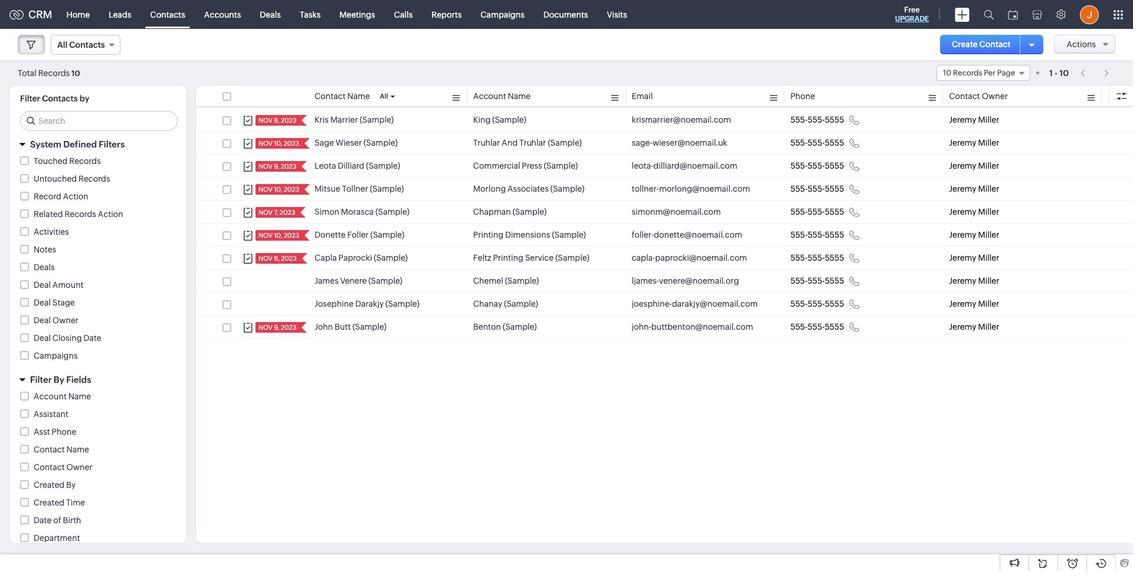 Task type: vqa. For each thing, say whether or not it's contained in the screenshot.
Miller for donette@noemail.com
yes



Task type: locate. For each thing, give the bounding box(es) containing it.
morlong associates (sample)
[[473, 184, 585, 194]]

1 vertical spatial action
[[98, 210, 123, 219]]

3 nov 10, 2023 link from the top
[[256, 230, 301, 241]]

tollner-
[[632, 184, 659, 194]]

1 vertical spatial campaigns
[[34, 351, 78, 361]]

4 555-555-5555 from the top
[[791, 184, 845, 194]]

miller
[[979, 115, 1000, 125], [979, 138, 1000, 148], [979, 161, 1000, 171], [979, 184, 1000, 194], [979, 207, 1000, 217], [979, 230, 1000, 240], [979, 253, 1000, 263], [979, 276, 1000, 286], [979, 299, 1000, 309], [979, 322, 1000, 332]]

notes
[[34, 245, 56, 254]]

all for all
[[380, 93, 388, 100]]

miller for venere@noemail.org
[[979, 276, 1000, 286]]

10 inside field
[[943, 68, 952, 77]]

deal up "deal stage"
[[34, 280, 51, 290]]

by up "time"
[[66, 481, 76, 490]]

3 jeremy from the top
[[949, 161, 977, 171]]

action down untouched records
[[98, 210, 123, 219]]

7 miller from the top
[[979, 253, 1000, 263]]

created down created by
[[34, 498, 64, 508]]

row group containing kris marrier (sample)
[[196, 109, 1134, 339]]

(sample) up sage wieser (sample) link
[[360, 115, 394, 125]]

capla paprocki (sample) link
[[315, 252, 408, 264]]

(sample) right press
[[544, 161, 578, 171]]

john-buttbenton@noemail.com link
[[632, 321, 754, 333]]

6 miller from the top
[[979, 230, 1000, 240]]

nov 10, 2023 down nov 8, 2023
[[259, 140, 299, 147]]

10, up nov 6, 2023
[[274, 232, 282, 239]]

2023 right 7,
[[280, 209, 295, 216]]

tollner-morlong@noemail.com
[[632, 184, 750, 194]]

4 jeremy miller from the top
[[949, 184, 1000, 194]]

all
[[57, 40, 67, 50], [380, 93, 388, 100]]

0 horizontal spatial deals
[[34, 263, 55, 272]]

2023 right the 8,
[[281, 117, 297, 124]]

7 jeremy miller from the top
[[949, 253, 1000, 263]]

9,
[[274, 163, 280, 170], [274, 324, 280, 331]]

foller-donette@noemail.com
[[632, 230, 743, 240]]

nov for mitsue tollner (sample)
[[259, 186, 273, 193]]

0 vertical spatial filter
[[20, 94, 40, 103]]

2 10, from the top
[[274, 186, 282, 193]]

5 jeremy miller from the top
[[949, 207, 1000, 217]]

account name up king (sample) link
[[473, 92, 531, 101]]

1 9, from the top
[[274, 163, 280, 170]]

7 5555 from the top
[[825, 253, 845, 263]]

2 nov 10, 2023 from the top
[[259, 186, 299, 193]]

4 5555 from the top
[[825, 184, 845, 194]]

leota-dilliard@noemail.com
[[632, 161, 738, 171]]

0 horizontal spatial by
[[54, 375, 64, 385]]

8 jeremy miller from the top
[[949, 276, 1000, 286]]

2 miller from the top
[[979, 138, 1000, 148]]

1 vertical spatial 10,
[[274, 186, 282, 193]]

5555 for venere@noemail.org
[[825, 276, 845, 286]]

2 nov 9, 2023 link from the top
[[256, 322, 298, 333]]

created up created time on the bottom left of page
[[34, 481, 64, 490]]

1 vertical spatial contacts
[[69, 40, 105, 50]]

4 jeremy from the top
[[949, 184, 977, 194]]

10, up nov 7, 2023
[[274, 186, 282, 193]]

truhlar and truhlar (sample) link
[[473, 137, 582, 149]]

jeremy miller for dilliard@noemail.com
[[949, 161, 1000, 171]]

records up filter contacts by
[[38, 68, 70, 78]]

(sample) inside chanay (sample) link
[[504, 299, 538, 309]]

9, for john
[[274, 324, 280, 331]]

benton (sample) link
[[473, 321, 537, 333]]

2023 left leota on the top
[[281, 163, 297, 170]]

nov 10, 2023 link for donette
[[256, 230, 301, 241]]

10
[[1060, 68, 1069, 78], [943, 68, 952, 77], [71, 69, 80, 78]]

nov 9, 2023 link for john
[[256, 322, 298, 333]]

phone
[[791, 92, 815, 101], [52, 427, 76, 437]]

campaigns link
[[471, 0, 534, 29]]

nov 10, 2023 link for mitsue
[[256, 184, 301, 195]]

6 jeremy from the top
[[949, 230, 977, 240]]

1 vertical spatial nov 9, 2023 link
[[256, 322, 298, 333]]

2 vertical spatial 10,
[[274, 232, 282, 239]]

0 horizontal spatial truhlar
[[473, 138, 500, 148]]

profile image
[[1080, 5, 1099, 24]]

0 vertical spatial created
[[34, 481, 64, 490]]

(sample) right dilliard
[[366, 161, 400, 171]]

0 vertical spatial nov 10, 2023
[[259, 140, 299, 147]]

1 nov 9, 2023 from the top
[[259, 163, 297, 170]]

2023 inside nov 6, 2023 link
[[281, 255, 297, 262]]

contacts right leads
[[150, 10, 185, 19]]

printing up chemel (sample)
[[493, 253, 524, 263]]

5555 for donette@noemail.com
[[825, 230, 845, 240]]

2 vertical spatial nov 10, 2023 link
[[256, 230, 301, 241]]

4 deal from the top
[[34, 334, 51, 343]]

1 10, from the top
[[274, 140, 282, 147]]

(sample) down darakjy on the left bottom of page
[[353, 322, 387, 332]]

5555 for morlong@noemail.com
[[825, 184, 845, 194]]

2 jeremy miller from the top
[[949, 138, 1000, 148]]

nov 10, 2023 for mitsue tollner (sample)
[[259, 186, 299, 193]]

all up total records 10
[[57, 40, 67, 50]]

nov for donette foller (sample)
[[259, 232, 273, 239]]

by
[[80, 94, 89, 103]]

0 vertical spatial 10,
[[274, 140, 282, 147]]

nov 10, 2023 link down nov 8, 2023
[[256, 138, 301, 149]]

10, for sage
[[274, 140, 282, 147]]

7 555-555-5555 from the top
[[791, 253, 845, 263]]

2 5555 from the top
[[825, 138, 845, 148]]

8 jeremy from the top
[[949, 276, 977, 286]]

2 horizontal spatial 10
[[1060, 68, 1069, 78]]

(sample) inside king (sample) link
[[492, 115, 527, 125]]

miller for paprocki@noemail.com
[[979, 253, 1000, 263]]

2023 right the 6,
[[281, 255, 297, 262]]

(sample) inside truhlar and truhlar (sample) link
[[548, 138, 582, 148]]

home link
[[57, 0, 99, 29]]

nov for kris marrier (sample)
[[259, 117, 273, 124]]

0 vertical spatial campaigns
[[481, 10, 525, 19]]

(sample) down feltz printing service (sample) at the top
[[505, 276, 539, 286]]

feltz
[[473, 253, 492, 263]]

3 deal from the top
[[34, 316, 51, 325]]

9, left john
[[274, 324, 280, 331]]

jeremy miller for donette@noemail.com
[[949, 230, 1000, 240]]

date right closing
[[83, 334, 101, 343]]

benton (sample)
[[473, 322, 537, 332]]

action
[[63, 192, 88, 201], [98, 210, 123, 219]]

commercial press (sample)
[[473, 161, 578, 171]]

total
[[18, 68, 37, 78]]

3 10, from the top
[[274, 232, 282, 239]]

2023 inside nov 7, 2023 link
[[280, 209, 295, 216]]

4 miller from the top
[[979, 184, 1000, 194]]

1 nov 10, 2023 link from the top
[[256, 138, 301, 149]]

records for related
[[65, 210, 96, 219]]

(sample) inside commercial press (sample) link
[[544, 161, 578, 171]]

accounts link
[[195, 0, 251, 29]]

1 vertical spatial filter
[[30, 375, 52, 385]]

0 vertical spatial contact name
[[315, 92, 370, 101]]

king
[[473, 115, 491, 125]]

jeremy miller for paprocki@noemail.com
[[949, 253, 1000, 263]]

nov
[[259, 117, 273, 124], [259, 140, 273, 147], [259, 163, 273, 170], [259, 186, 273, 193], [259, 209, 273, 216], [259, 232, 273, 239], [259, 255, 273, 262], [259, 324, 273, 331]]

10, down nov 8, 2023
[[274, 140, 282, 147]]

2 nov 10, 2023 link from the top
[[256, 184, 301, 195]]

meetings link
[[330, 0, 385, 29]]

visits link
[[598, 0, 637, 29]]

1 vertical spatial all
[[380, 93, 388, 100]]

jeremy for dilliard@noemail.com
[[949, 161, 977, 171]]

free
[[905, 5, 920, 14]]

(sample) right wieser
[[364, 138, 398, 148]]

1 jeremy miller from the top
[[949, 115, 1000, 125]]

chanay
[[473, 299, 503, 309]]

1 vertical spatial created
[[34, 498, 64, 508]]

nov 9, 2023 down nov 8, 2023
[[259, 163, 297, 170]]

0 horizontal spatial phone
[[52, 427, 76, 437]]

2 nov from the top
[[259, 140, 273, 147]]

navigation
[[1075, 64, 1116, 81]]

account name down the "filter by fields"
[[34, 392, 91, 401]]

4 nov from the top
[[259, 186, 273, 193]]

7 nov from the top
[[259, 255, 273, 262]]

1 vertical spatial by
[[66, 481, 76, 490]]

(sample) right darakjy on the left bottom of page
[[386, 299, 420, 309]]

miller for buttbenton@noemail.com
[[979, 322, 1000, 332]]

contact name up marrier
[[315, 92, 370, 101]]

morasca
[[341, 207, 374, 217]]

2023 for capla
[[281, 255, 297, 262]]

(sample) inside benton (sample) link
[[503, 322, 537, 332]]

(sample) inside kris marrier (sample) link
[[360, 115, 394, 125]]

miller for darakjy@noemail.com
[[979, 299, 1000, 309]]

jeremy miller for morlong@noemail.com
[[949, 184, 1000, 194]]

created by
[[34, 481, 76, 490]]

1 horizontal spatial contact owner
[[949, 92, 1008, 101]]

row group
[[196, 109, 1134, 339]]

10 inside total records 10
[[71, 69, 80, 78]]

10 jeremy from the top
[[949, 322, 977, 332]]

all up kris marrier (sample) link
[[380, 93, 388, 100]]

account name
[[473, 92, 531, 101], [34, 392, 91, 401]]

10, for donette
[[274, 232, 282, 239]]

records left 'per'
[[953, 68, 983, 77]]

0 vertical spatial contact owner
[[949, 92, 1008, 101]]

3 555-555-5555 from the top
[[791, 161, 845, 171]]

records for total
[[38, 68, 70, 78]]

nov for capla paprocki (sample)
[[259, 255, 273, 262]]

jeremy for donette@noemail.com
[[949, 230, 977, 240]]

2 truhlar from the left
[[519, 138, 546, 148]]

7 jeremy from the top
[[949, 253, 977, 263]]

john butt (sample)
[[315, 322, 387, 332]]

miller for morlong@noemail.com
[[979, 184, 1000, 194]]

contact owner down the 10 records per page
[[949, 92, 1008, 101]]

contact owner
[[949, 92, 1008, 101], [34, 463, 93, 472]]

(sample) right 'tollner'
[[370, 184, 404, 194]]

nov 10, 2023 link for sage
[[256, 138, 301, 149]]

9 jeremy from the top
[[949, 299, 977, 309]]

tollner-morlong@noemail.com link
[[632, 183, 750, 195]]

1 horizontal spatial deals
[[260, 10, 281, 19]]

contact name down asst phone
[[34, 445, 89, 455]]

nov 10, 2023 link up nov 6, 2023
[[256, 230, 301, 241]]

simon morasca (sample) link
[[315, 206, 410, 218]]

2023 for leota
[[281, 163, 297, 170]]

all for all contacts
[[57, 40, 67, 50]]

2023 down nov 8, 2023
[[284, 140, 299, 147]]

deals link
[[251, 0, 290, 29]]

donette@noemail.com
[[654, 230, 743, 240]]

2 vertical spatial nov 10, 2023
[[259, 232, 299, 239]]

miller for wieser@noemail.uk
[[979, 138, 1000, 148]]

10 up "by" in the left top of the page
[[71, 69, 80, 78]]

2023 for sage
[[284, 140, 299, 147]]

jeremy for wieser@noemail.uk
[[949, 138, 977, 148]]

(sample) right service in the top of the page
[[556, 253, 590, 263]]

1 vertical spatial account
[[34, 392, 67, 401]]

0 vertical spatial by
[[54, 375, 64, 385]]

10 jeremy miller from the top
[[949, 322, 1000, 332]]

9 jeremy miller from the top
[[949, 299, 1000, 309]]

10 5555 from the top
[[825, 322, 845, 332]]

0 vertical spatial action
[[63, 192, 88, 201]]

2 created from the top
[[34, 498, 64, 508]]

(sample) up darakjy on the left bottom of page
[[369, 276, 403, 286]]

nov 9, 2023 link down the nov 8, 2023 link
[[256, 161, 298, 172]]

donette
[[315, 230, 346, 240]]

1 horizontal spatial contact name
[[315, 92, 370, 101]]

miller for donette@noemail.com
[[979, 230, 1000, 240]]

mitsue tollner (sample)
[[315, 184, 404, 194]]

8,
[[274, 117, 280, 124]]

0 vertical spatial deals
[[260, 10, 281, 19]]

deals down notes
[[34, 263, 55, 272]]

1 horizontal spatial date
[[83, 334, 101, 343]]

truhlar up press
[[519, 138, 546, 148]]

account up assistant
[[34, 392, 67, 401]]

1 horizontal spatial campaigns
[[481, 10, 525, 19]]

-
[[1055, 68, 1058, 78]]

1 vertical spatial contact name
[[34, 445, 89, 455]]

contact up created by
[[34, 463, 65, 472]]

2023 up nov 7, 2023
[[284, 186, 299, 193]]

contacts inside field
[[69, 40, 105, 50]]

profile element
[[1073, 0, 1106, 29]]

(sample) inside john butt (sample) link
[[353, 322, 387, 332]]

records down defined
[[69, 156, 101, 166]]

(sample) down chanay (sample) link
[[503, 322, 537, 332]]

wieser
[[336, 138, 362, 148]]

1 nov from the top
[[259, 117, 273, 124]]

8 5555 from the top
[[825, 276, 845, 286]]

deals left "tasks" link at left
[[260, 10, 281, 19]]

contact up 'kris'
[[315, 92, 346, 101]]

(sample) inside "james venere (sample)" link
[[369, 276, 403, 286]]

account up king
[[473, 92, 506, 101]]

10 left 'per'
[[943, 68, 952, 77]]

1 vertical spatial contact owner
[[34, 463, 93, 472]]

contacts down 'home' link at top left
[[69, 40, 105, 50]]

owner up created by
[[66, 463, 93, 472]]

1 horizontal spatial phone
[[791, 92, 815, 101]]

1 horizontal spatial by
[[66, 481, 76, 490]]

2 9, from the top
[[274, 324, 280, 331]]

3 nov 10, 2023 from the top
[[259, 232, 299, 239]]

0 vertical spatial nov 9, 2023 link
[[256, 161, 298, 172]]

6 jeremy miller from the top
[[949, 230, 1000, 240]]

1 vertical spatial nov 10, 2023
[[259, 186, 299, 193]]

jeremy for darakjy@noemail.com
[[949, 299, 977, 309]]

capla
[[315, 253, 337, 263]]

touched
[[34, 156, 68, 166]]

5555 for paprocki@noemail.com
[[825, 253, 845, 263]]

capla paprocki (sample)
[[315, 253, 408, 263]]

1 horizontal spatial truhlar
[[519, 138, 546, 148]]

nov for simon morasca (sample)
[[259, 209, 273, 216]]

truhlar left 'and' on the left of page
[[473, 138, 500, 148]]

name down asst phone
[[66, 445, 89, 455]]

leota-
[[632, 161, 654, 171]]

printing down chapman
[[473, 230, 504, 240]]

9 555-555-5555 from the top
[[791, 299, 845, 309]]

leota-dilliard@noemail.com link
[[632, 160, 738, 172]]

nov 9, 2023 link
[[256, 161, 298, 172], [256, 322, 298, 333]]

(sample) right "foller" on the top left of page
[[371, 230, 405, 240]]

8 nov from the top
[[259, 324, 273, 331]]

2023 left john
[[281, 324, 297, 331]]

owner
[[982, 92, 1008, 101], [52, 316, 79, 325], [66, 463, 93, 472]]

search image
[[984, 9, 994, 19]]

(sample) inside feltz printing service (sample) link
[[556, 253, 590, 263]]

action up related records action
[[63, 192, 88, 201]]

(sample) down chemel (sample) link
[[504, 299, 538, 309]]

record action
[[34, 192, 88, 201]]

jeremy for venere@noemail.org
[[949, 276, 977, 286]]

birth
[[63, 516, 81, 525]]

records for 10
[[953, 68, 983, 77]]

9 5555 from the top
[[825, 299, 845, 309]]

1 horizontal spatial all
[[380, 93, 388, 100]]

(sample) right paprocki
[[374, 253, 408, 263]]

(sample) up service in the top of the page
[[552, 230, 586, 240]]

1 vertical spatial date
[[34, 516, 52, 525]]

total records 10
[[18, 68, 80, 78]]

1 horizontal spatial account name
[[473, 92, 531, 101]]

6 nov from the top
[[259, 232, 273, 239]]

(sample) inside mitsue tollner (sample) link
[[370, 184, 404, 194]]

filter inside dropdown button
[[30, 375, 52, 385]]

foller-donette@noemail.com link
[[632, 229, 743, 241]]

nov 9, 2023 for leota dilliard (sample)
[[259, 163, 297, 170]]

6 5555 from the top
[[825, 230, 845, 240]]

2 vertical spatial owner
[[66, 463, 93, 472]]

sage wieser (sample) link
[[315, 137, 398, 149]]

(sample) inside morlong associates (sample) link
[[551, 184, 585, 194]]

per
[[984, 68, 996, 77]]

nov 10, 2023 link
[[256, 138, 301, 149], [256, 184, 301, 195], [256, 230, 301, 241]]

dilliard
[[338, 161, 365, 171]]

8 555-555-5555 from the top
[[791, 276, 845, 286]]

records down record action
[[65, 210, 96, 219]]

printing
[[473, 230, 504, 240], [493, 253, 524, 263]]

ljames-
[[632, 276, 659, 286]]

contact up 'per'
[[980, 40, 1011, 49]]

8 miller from the top
[[979, 276, 1000, 286]]

by left fields
[[54, 375, 64, 385]]

created for created by
[[34, 481, 64, 490]]

1 vertical spatial nov 10, 2023 link
[[256, 184, 301, 195]]

555-555-5555 for donette@noemail.com
[[791, 230, 845, 240]]

3 miller from the top
[[979, 161, 1000, 171]]

10 miller from the top
[[979, 322, 1000, 332]]

filter by fields button
[[9, 370, 187, 390]]

campaigns down closing
[[34, 351, 78, 361]]

1 vertical spatial phone
[[52, 427, 76, 437]]

(sample) right morasca
[[376, 207, 410, 217]]

0 horizontal spatial account name
[[34, 392, 91, 401]]

9, down the 8,
[[274, 163, 280, 170]]

mitsue
[[315, 184, 340, 194]]

marrier
[[330, 115, 358, 125]]

1 deal from the top
[[34, 280, 51, 290]]

by inside dropdown button
[[54, 375, 64, 385]]

deal left stage
[[34, 298, 51, 308]]

jeremy miller for venere@noemail.org
[[949, 276, 1000, 286]]

9, for leota
[[274, 163, 280, 170]]

1 nov 9, 2023 link from the top
[[256, 161, 298, 172]]

0 vertical spatial 9,
[[274, 163, 280, 170]]

leota dilliard (sample)
[[315, 161, 400, 171]]

contacts for all contacts
[[69, 40, 105, 50]]

contacts for filter contacts by
[[42, 94, 78, 103]]

1 nov 10, 2023 from the top
[[259, 140, 299, 147]]

deal down deal owner
[[34, 334, 51, 343]]

nov 10, 2023 up nov 6, 2023
[[259, 232, 299, 239]]

0 vertical spatial contacts
[[150, 10, 185, 19]]

3 nov from the top
[[259, 163, 273, 170]]

2 jeremy from the top
[[949, 138, 977, 148]]

1 vertical spatial nov 9, 2023
[[259, 324, 297, 331]]

(sample) up the printing dimensions (sample) on the top of page
[[513, 207, 547, 217]]

(sample) right associates
[[551, 184, 585, 194]]

calendar image
[[1008, 10, 1018, 19]]

3 jeremy miller from the top
[[949, 161, 1000, 171]]

chapman (sample) link
[[473, 206, 547, 218]]

0 vertical spatial all
[[57, 40, 67, 50]]

2023 for mitsue
[[284, 186, 299, 193]]

nov 10, 2023 for sage wieser (sample)
[[259, 140, 299, 147]]

2 deal from the top
[[34, 298, 51, 308]]

1 horizontal spatial 10
[[943, 68, 952, 77]]

date of birth
[[34, 516, 81, 525]]

records inside field
[[953, 68, 983, 77]]

2 nov 9, 2023 from the top
[[259, 324, 297, 331]]

0 horizontal spatial all
[[57, 40, 67, 50]]

simon morasca (sample)
[[315, 207, 410, 217]]

filter contacts by
[[20, 94, 89, 103]]

(sample) inside chapman (sample) link
[[513, 207, 547, 217]]

0 horizontal spatial 10
[[71, 69, 80, 78]]

nov for sage wieser (sample)
[[259, 140, 273, 147]]

deal down "deal stage"
[[34, 316, 51, 325]]

2 vertical spatial contacts
[[42, 94, 78, 103]]

contact owner up created by
[[34, 463, 93, 472]]

0 vertical spatial nov 9, 2023
[[259, 163, 297, 170]]

1 vertical spatial account name
[[34, 392, 91, 401]]

5555 for darakjy@noemail.com
[[825, 299, 845, 309]]

2023 up nov 6, 2023
[[284, 232, 299, 239]]

filter by fields
[[30, 375, 91, 385]]

10 right -
[[1060, 68, 1069, 78]]

nov 10, 2023 up nov 7, 2023
[[259, 186, 299, 193]]

jeremy for morlong@noemail.com
[[949, 184, 977, 194]]

(sample) up commercial press (sample) link
[[548, 138, 582, 148]]

nov 10, 2023 link up nov 7, 2023
[[256, 184, 301, 195]]

nov 9, 2023 link left john
[[256, 322, 298, 333]]

commercial press (sample) link
[[473, 160, 578, 172]]

asst phone
[[34, 427, 76, 437]]

upgrade
[[896, 15, 929, 23]]

nov 9, 2023 left john
[[259, 324, 297, 331]]

records for touched
[[69, 156, 101, 166]]

owner down 'per'
[[982, 92, 1008, 101]]

chemel (sample) link
[[473, 275, 539, 287]]

owner up closing
[[52, 316, 79, 325]]

department
[[34, 534, 80, 543]]

0 vertical spatial nov 10, 2023 link
[[256, 138, 301, 149]]

5 nov from the top
[[259, 209, 273, 216]]

date left of
[[34, 516, 52, 525]]

filter up assistant
[[30, 375, 52, 385]]

system
[[30, 139, 61, 149]]

ljames-venere@noemail.org
[[632, 276, 739, 286]]

2023 inside the nov 8, 2023 link
[[281, 117, 297, 124]]

3 5555 from the top
[[825, 161, 845, 171]]

name up king (sample) link
[[508, 92, 531, 101]]

6 555-555-5555 from the top
[[791, 230, 845, 240]]

0 horizontal spatial contact name
[[34, 445, 89, 455]]

5 miller from the top
[[979, 207, 1000, 217]]

(sample) up 'and' on the left of page
[[492, 115, 527, 125]]

1 vertical spatial 9,
[[274, 324, 280, 331]]

1 created from the top
[[34, 481, 64, 490]]

email
[[632, 92, 653, 101]]

campaigns right reports
[[481, 10, 525, 19]]

1 vertical spatial deals
[[34, 263, 55, 272]]

0 vertical spatial account
[[473, 92, 506, 101]]

documents
[[544, 10, 588, 19]]

10 555-555-5555 from the top
[[791, 322, 845, 332]]

create menu element
[[948, 0, 977, 29]]

9 miller from the top
[[979, 299, 1000, 309]]

filter down total
[[20, 94, 40, 103]]

2 555-555-5555 from the top
[[791, 138, 845, 148]]

james venere (sample)
[[315, 276, 403, 286]]

contacts left "by" in the left top of the page
[[42, 94, 78, 103]]

all inside field
[[57, 40, 67, 50]]

records down 'touched records'
[[79, 174, 110, 184]]



Task type: describe. For each thing, give the bounding box(es) containing it.
darakjy@noemail.com
[[672, 299, 758, 309]]

deal owner
[[34, 316, 79, 325]]

nov 9, 2023 for john butt (sample)
[[259, 324, 297, 331]]

1
[[1050, 68, 1053, 78]]

created for created time
[[34, 498, 64, 508]]

1 horizontal spatial account
[[473, 92, 506, 101]]

calls
[[394, 10, 413, 19]]

search element
[[977, 0, 1001, 29]]

buttbenton@noemail.com
[[652, 322, 754, 332]]

10 for total records 10
[[71, 69, 80, 78]]

0 vertical spatial account name
[[473, 92, 531, 101]]

morlong associates (sample) link
[[473, 183, 585, 195]]

create menu image
[[955, 7, 970, 22]]

feltz printing service (sample)
[[473, 253, 590, 263]]

and
[[502, 138, 518, 148]]

555-555-5555 for morlong@noemail.com
[[791, 184, 845, 194]]

555-555-5555 for dilliard@noemail.com
[[791, 161, 845, 171]]

1 horizontal spatial action
[[98, 210, 123, 219]]

feltz printing service (sample) link
[[473, 252, 590, 264]]

555-555-5555 for buttbenton@noemail.com
[[791, 322, 845, 332]]

2023 for donette
[[284, 232, 299, 239]]

2023 for kris
[[281, 117, 297, 124]]

capla-paprocki@noemail.com link
[[632, 252, 747, 264]]

(sample) inside capla paprocki (sample) 'link'
[[374, 253, 408, 263]]

john-buttbenton@noemail.com
[[632, 322, 754, 332]]

10, for mitsue
[[274, 186, 282, 193]]

0 horizontal spatial contact owner
[[34, 463, 93, 472]]

leota
[[315, 161, 336, 171]]

associates
[[508, 184, 549, 194]]

6,
[[274, 255, 280, 262]]

joesphine-darakjy@noemail.com
[[632, 299, 758, 309]]

miller for dilliard@noemail.com
[[979, 161, 1000, 171]]

commercial
[[473, 161, 520, 171]]

555-555-5555 for wieser@noemail.uk
[[791, 138, 845, 148]]

home
[[66, 10, 90, 19]]

1 555-555-5555 from the top
[[791, 115, 845, 125]]

leads
[[109, 10, 131, 19]]

nov 9, 2023 link for leota
[[256, 161, 298, 172]]

sage-wieser@noemail.uk
[[632, 138, 728, 148]]

untouched
[[34, 174, 77, 184]]

sage
[[315, 138, 334, 148]]

(sample) inside printing dimensions (sample) link
[[552, 230, 586, 240]]

james
[[315, 276, 339, 286]]

deal stage
[[34, 298, 75, 308]]

stage
[[52, 298, 75, 308]]

crm link
[[9, 8, 52, 21]]

time
[[66, 498, 85, 508]]

(sample) inside sage wieser (sample) link
[[364, 138, 398, 148]]

deal for deal closing date
[[34, 334, 51, 343]]

related records action
[[34, 210, 123, 219]]

filter for filter contacts by
[[20, 94, 40, 103]]

555-555-5555 for darakjy@noemail.com
[[791, 299, 845, 309]]

create contact
[[952, 40, 1011, 49]]

dimensions
[[505, 230, 550, 240]]

john
[[315, 322, 333, 332]]

leads link
[[99, 0, 141, 29]]

jeremy miller for wieser@noemail.uk
[[949, 138, 1000, 148]]

name down fields
[[68, 392, 91, 401]]

tasks
[[300, 10, 321, 19]]

5555 for dilliard@noemail.com
[[825, 161, 845, 171]]

paprocki@noemail.com
[[656, 253, 747, 263]]

foller
[[347, 230, 369, 240]]

name up kris marrier (sample) link
[[347, 92, 370, 101]]

contact inside the create contact button
[[980, 40, 1011, 49]]

logo image
[[9, 10, 24, 19]]

deal closing date
[[34, 334, 101, 343]]

chanay (sample) link
[[473, 298, 538, 310]]

jeremy for paprocki@noemail.com
[[949, 253, 977, 263]]

1 vertical spatial owner
[[52, 316, 79, 325]]

Search text field
[[21, 112, 177, 130]]

555-555-5555 for venere@noemail.org
[[791, 276, 845, 286]]

2023 for john
[[281, 324, 297, 331]]

1 miller from the top
[[979, 115, 1000, 125]]

1 jeremy from the top
[[949, 115, 977, 125]]

king (sample)
[[473, 115, 527, 125]]

capla-
[[632, 253, 656, 263]]

1 - 10
[[1050, 68, 1069, 78]]

documents link
[[534, 0, 598, 29]]

jeremy for buttbenton@noemail.com
[[949, 322, 977, 332]]

amount
[[52, 280, 84, 290]]

1 vertical spatial printing
[[493, 253, 524, 263]]

by for filter
[[54, 375, 64, 385]]

0 horizontal spatial account
[[34, 392, 67, 401]]

(sample) inside josephine darakjy (sample) link
[[386, 299, 420, 309]]

0 horizontal spatial action
[[63, 192, 88, 201]]

deal for deal amount
[[34, 280, 51, 290]]

chemel (sample)
[[473, 276, 539, 286]]

king (sample) link
[[473, 114, 527, 126]]

1 5555 from the top
[[825, 115, 845, 125]]

555-555-5555 for paprocki@noemail.com
[[791, 253, 845, 263]]

nov for john butt (sample)
[[259, 324, 273, 331]]

0 vertical spatial owner
[[982, 92, 1008, 101]]

mitsue tollner (sample) link
[[315, 183, 404, 195]]

0 horizontal spatial campaigns
[[34, 351, 78, 361]]

accounts
[[204, 10, 241, 19]]

jeremy miller for darakjy@noemail.com
[[949, 299, 1000, 309]]

donette foller (sample)
[[315, 230, 405, 240]]

printing dimensions (sample) link
[[473, 229, 586, 241]]

nov 6, 2023 link
[[256, 253, 298, 264]]

(sample) inside chemel (sample) link
[[505, 276, 539, 286]]

venere
[[340, 276, 367, 286]]

by for created
[[66, 481, 76, 490]]

truhlar and truhlar (sample)
[[473, 138, 582, 148]]

kris marrier (sample) link
[[315, 114, 394, 126]]

nov for leota dilliard (sample)
[[259, 163, 273, 170]]

deals inside 'link'
[[260, 10, 281, 19]]

sage-
[[632, 138, 653, 148]]

deal for deal owner
[[34, 316, 51, 325]]

records for untouched
[[79, 174, 110, 184]]

(sample) inside simon morasca (sample) link
[[376, 207, 410, 217]]

nov 10, 2023 for donette foller (sample)
[[259, 232, 299, 239]]

0 horizontal spatial date
[[34, 516, 52, 525]]

5 5555 from the top
[[825, 207, 845, 217]]

5555 for buttbenton@noemail.com
[[825, 322, 845, 332]]

john-
[[632, 322, 652, 332]]

press
[[522, 161, 542, 171]]

chanay (sample)
[[473, 299, 538, 309]]

krismarrier@noemail.com
[[632, 115, 731, 125]]

printing dimensions (sample)
[[473, 230, 586, 240]]

deal amount
[[34, 280, 84, 290]]

dilliard@noemail.com
[[654, 161, 738, 171]]

leota dilliard (sample) link
[[315, 160, 400, 172]]

morlong@noemail.com
[[659, 184, 750, 194]]

All Contacts field
[[51, 35, 120, 55]]

10 for 1 - 10
[[1060, 68, 1069, 78]]

ljames-venere@noemail.org link
[[632, 275, 739, 287]]

contact down the 10 records per page
[[949, 92, 981, 101]]

(sample) inside 'leota dilliard (sample)' link
[[366, 161, 400, 171]]

asst
[[34, 427, 50, 437]]

filter for filter by fields
[[30, 375, 52, 385]]

james venere (sample) link
[[315, 275, 403, 287]]

contacts link
[[141, 0, 195, 29]]

1 truhlar from the left
[[473, 138, 500, 148]]

deal for deal stage
[[34, 298, 51, 308]]

jeremy miller for buttbenton@noemail.com
[[949, 322, 1000, 332]]

2023 for simon
[[280, 209, 295, 216]]

activities
[[34, 227, 69, 237]]

paprocki
[[339, 253, 372, 263]]

(sample) inside donette foller (sample) link
[[371, 230, 405, 240]]

campaigns inside campaigns link
[[481, 10, 525, 19]]

wieser@noemail.uk
[[653, 138, 728, 148]]

page
[[998, 68, 1015, 77]]

0 vertical spatial date
[[83, 334, 101, 343]]

create
[[952, 40, 978, 49]]

0 vertical spatial phone
[[791, 92, 815, 101]]

5 jeremy from the top
[[949, 207, 977, 217]]

foller-
[[632, 230, 654, 240]]

chapman (sample)
[[473, 207, 547, 217]]

5 555-555-5555 from the top
[[791, 207, 845, 217]]

nov 7, 2023 link
[[256, 207, 297, 218]]

0 vertical spatial printing
[[473, 230, 504, 240]]

contact down asst phone
[[34, 445, 65, 455]]

free upgrade
[[896, 5, 929, 23]]

5555 for wieser@noemail.uk
[[825, 138, 845, 148]]

10 Records Per Page field
[[937, 65, 1031, 81]]

kris
[[315, 115, 329, 125]]



